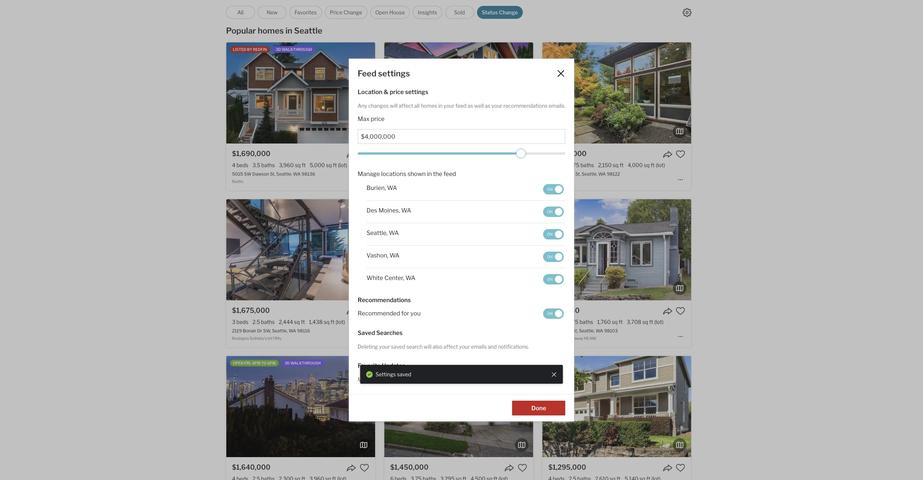 Task type: locate. For each thing, give the bounding box(es) containing it.
wa right center,
[[406, 275, 416, 282]]

st, for $1,550,000
[[575, 171, 581, 177]]

0 vertical spatial open
[[391, 204, 402, 209]]

3 photo of 2314 e lynn st, seattle, wa 98112 image from the left
[[533, 356, 682, 458]]

3 beds
[[232, 319, 248, 325]]

as left 'well'
[[468, 103, 473, 109]]

option group containing all
[[226, 6, 523, 19]]

beds right '4'
[[237, 162, 248, 168]]

1 vertical spatial settings
[[405, 89, 428, 96]]

3,708
[[627, 319, 642, 325]]

settings up the location & price settings
[[378, 69, 410, 78]]

1,438 sq ft (lot)
[[309, 319, 345, 325]]

st, right dawson
[[270, 171, 275, 177]]

0 horizontal spatial affect
[[399, 103, 413, 109]]

(lot) right 4,000
[[656, 162, 665, 168]]

0 horizontal spatial s,
[[419, 171, 423, 177]]

0 horizontal spatial homes
[[258, 26, 284, 35]]

98108
[[449, 171, 463, 177]]

any
[[358, 103, 367, 109]]

favorite button checkbox for $1,690,000
[[360, 150, 369, 159]]

ft up 98116
[[301, 319, 305, 325]]

2537 shoreland dr s, seattle, wa 98144
[[390, 328, 474, 334]]

change right price
[[344, 9, 362, 16]]

1 horizontal spatial affect
[[444, 344, 458, 350]]

photo of 1221 bigelow ave n, seattle, wa 98109 image
[[77, 356, 226, 458], [226, 356, 375, 458], [375, 356, 524, 458]]

st,
[[270, 171, 275, 177], [575, 171, 581, 177], [573, 328, 578, 334]]

4,000
[[628, 162, 643, 168]]

open for $1,640,000
[[233, 361, 244, 366]]

(lot) right 5,000
[[338, 162, 347, 168]]

(lot) for $1,550,000
[[656, 162, 665, 168]]

will down the location & price settings
[[390, 103, 398, 109]]

beds right 3
[[237, 319, 248, 325]]

beds
[[237, 162, 248, 168], [237, 319, 248, 325], [553, 319, 565, 325]]

2 horizontal spatial favorite button image
[[676, 150, 686, 159]]

affect right the also
[[444, 344, 458, 350]]

All radio
[[226, 6, 255, 19]]

0 horizontal spatial to
[[261, 361, 266, 366]]

seattle, up deleting your saved search will also affect your emails and notifications.
[[435, 328, 451, 334]]

seattle, up hs
[[579, 328, 595, 334]]

1 horizontal spatial dr
[[424, 328, 429, 334]]

change for price change
[[344, 9, 362, 16]]

affect left all
[[399, 103, 413, 109]]

favorite button image for $1,295,000
[[676, 464, 686, 473]]

dr right shoreland
[[424, 328, 429, 334]]

saved down 2537
[[391, 344, 405, 350]]

favorite button image for $714,950
[[676, 307, 686, 316]]

favorite button checkbox
[[518, 150, 527, 159], [676, 150, 686, 159], [360, 307, 369, 316], [676, 307, 686, 316], [360, 464, 369, 473]]

0 horizontal spatial favorite button image
[[360, 307, 369, 316]]

0 horizontal spatial as
[[468, 103, 473, 109]]

1 horizontal spatial favorite button image
[[518, 150, 527, 159]]

any changes will affect all homes in your feed as well as your recommendations emails.
[[358, 103, 566, 109]]

wa down 2,444 sq ft
[[289, 328, 296, 334]]

sold
[[454, 9, 465, 16]]

saved inside section
[[397, 372, 411, 378]]

1 horizontal spatial as
[[485, 103, 491, 109]]

1 horizontal spatial to
[[422, 204, 427, 209]]

seattle, inside "2119 bonair dr sw, seattle, wa 98116 realogics sotheby's int'l rlty"
[[272, 328, 288, 334]]

2,444
[[279, 319, 293, 325]]

0 horizontal spatial in
[[286, 26, 292, 35]]

change right "status"
[[499, 9, 518, 16]]

1 vertical spatial open
[[233, 361, 244, 366]]

0 vertical spatial manage
[[358, 171, 380, 178]]

1,760
[[597, 319, 611, 325]]

1 vertical spatial feed
[[444, 171, 456, 178]]

seattle, up rlty
[[272, 328, 288, 334]]

s, up the also
[[430, 328, 434, 334]]

homes down the new
[[258, 26, 284, 35]]

4,000 sq ft (lot)
[[628, 162, 665, 168]]

dr inside "2119 bonair dr sw, seattle, wa 98116 realogics sotheby's int'l rlty"
[[257, 328, 262, 334]]

open left fri,
[[233, 361, 244, 366]]

1 dr from the left
[[257, 328, 262, 334]]

1 vertical spatial saved
[[397, 372, 411, 378]]

2 photo of 514 n 86th st, seattle, wa 98103 image from the left
[[543, 199, 692, 301]]

your
[[444, 103, 455, 109], [492, 103, 502, 109], [379, 344, 390, 350], [459, 344, 470, 350], [378, 377, 389, 383], [429, 377, 440, 383]]

2 as from the left
[[485, 103, 491, 109]]

homes
[[258, 26, 284, 35], [421, 103, 437, 109]]

sq right 5,000
[[326, 162, 332, 168]]

change inside radio
[[344, 9, 362, 16]]

photo of 9017 4th ave s, seattle, wa 98108 image
[[236, 42, 384, 144], [384, 42, 533, 144], [533, 42, 682, 144]]

1 horizontal spatial 3d
[[285, 361, 290, 366]]

feed
[[358, 69, 377, 78]]

wa inside 5015 sw dawson st, seattle, wa 98136 redfin
[[293, 171, 301, 177]]

2 change from the left
[[499, 9, 518, 16]]

sq up 98103
[[612, 319, 618, 325]]

4pm
[[252, 361, 261, 366]]

saved left or
[[397, 372, 411, 378]]

saved searches
[[358, 330, 403, 337]]

favorite button image for $1,450,000
[[518, 464, 527, 473]]

(lot) right 1,438
[[336, 319, 345, 325]]

0 horizontal spatial open
[[233, 361, 244, 366]]

homes right all
[[421, 103, 437, 109]]

photo of 5015 sw dawson st, seattle, wa 98136 image
[[77, 42, 226, 144], [226, 42, 375, 144], [375, 42, 524, 144]]

0 horizontal spatial 3d
[[276, 47, 281, 52]]

0 vertical spatial price
[[390, 89, 404, 96]]

1 horizontal spatial in
[[427, 171, 432, 178]]

option group
[[226, 6, 523, 19]]

photo of 514 n 86th st, seattle, wa 98103 image
[[394, 199, 543, 301], [543, 199, 692, 301], [691, 199, 840, 301]]

1 photo of 9017 4th ave s, seattle, wa 98108 image from the left
[[236, 42, 384, 144]]

wa
[[293, 171, 301, 177], [440, 171, 448, 177], [599, 171, 606, 177], [387, 185, 397, 192], [401, 207, 411, 214], [389, 230, 399, 237], [390, 252, 400, 259], [406, 275, 416, 282], [289, 328, 296, 334], [452, 328, 459, 334], [596, 328, 603, 334]]

price down changes
[[371, 116, 385, 123]]

1 horizontal spatial change
[[499, 9, 518, 16]]

listed by redfin
[[233, 47, 267, 52]]

2 horizontal spatial favorite button checkbox
[[676, 464, 686, 473]]

wa down 3,960 sq ft
[[293, 171, 301, 177]]

s, right ave
[[419, 171, 423, 177]]

deleting
[[358, 344, 378, 350]]

walkthrough for $1,640,000
[[291, 361, 321, 366]]

0 vertical spatial settings
[[378, 69, 410, 78]]

favorite button image
[[360, 150, 369, 159], [676, 307, 686, 316], [360, 464, 369, 473], [518, 464, 527, 473], [676, 464, 686, 473]]

favorite button image for $1,550,000
[[676, 150, 686, 159]]

2 manage from the top
[[358, 377, 377, 383]]

fri,
[[244, 361, 251, 366]]

seattle, inside 2822 e olive st, seattle, wa 98122 compass
[[582, 171, 598, 177]]

98116
[[297, 328, 310, 334]]

photo of 2537 shoreland dr s, seattle, wa 98144 image
[[236, 199, 384, 301], [384, 199, 533, 301], [533, 199, 682, 301]]

2 dr from the left
[[424, 328, 429, 334]]

baths for $1,550,000
[[581, 162, 594, 168]]

3.5
[[253, 162, 260, 168]]

seattle, down 2.75 baths on the right
[[582, 171, 598, 177]]

12pm
[[411, 204, 421, 209]]

manage for manage locations shown in the feed
[[358, 171, 380, 178]]

group
[[441, 377, 456, 383]]

0 vertical spatial to
[[422, 204, 427, 209]]

house
[[389, 9, 405, 16]]

burien,
[[367, 185, 386, 192]]

2822 e olive st, seattle, wa 98122 compass
[[549, 171, 620, 184]]

photo of 2119 bonair dr sw, seattle, wa 98116 image
[[77, 199, 226, 301], [226, 199, 375, 301], [375, 199, 524, 301]]

0 vertical spatial will
[[390, 103, 398, 109]]

1 vertical spatial manage
[[358, 377, 377, 383]]

1 vertical spatial s,
[[430, 328, 434, 334]]

2119 bonair dr sw, seattle, wa 98116 realogics sotheby's int'l rlty
[[232, 328, 310, 341]]

3,960 sq ft
[[279, 162, 306, 168]]

ft right 4,000
[[651, 162, 655, 168]]

ft for 3,708 sq ft (lot)
[[649, 319, 653, 325]]

s,
[[419, 171, 423, 177], [430, 328, 434, 334]]

favorite button checkbox for $1,675,000
[[360, 307, 369, 316]]

baths for $1,675,000
[[261, 319, 275, 325]]

favorite button checkbox
[[360, 150, 369, 159], [518, 464, 527, 473], [676, 464, 686, 473]]

1 vertical spatial will
[[424, 344, 432, 350]]

manage up burien,
[[358, 171, 380, 178]]

walkthrough down seattle
[[282, 47, 312, 52]]

dr
[[257, 328, 262, 334], [424, 328, 429, 334]]

st, inside 514 n 86th st, seattle, wa 98103 berkshire hathaway hs nw
[[573, 328, 578, 334]]

favorite button checkbox for $699,000
[[518, 150, 527, 159]]

2 vertical spatial in
[[427, 171, 432, 178]]

4
[[232, 162, 236, 168]]

3d for $1,640,000
[[285, 361, 290, 366]]

location & price settings
[[358, 89, 428, 96]]

$1,295,000
[[549, 464, 586, 472]]

your left the emails
[[459, 344, 470, 350]]

2119
[[232, 328, 242, 334]]

86th
[[562, 328, 572, 334]]

walkthrough down search
[[397, 361, 427, 366]]

ft right 1,438
[[331, 319, 335, 325]]

price right the &
[[390, 89, 404, 96]]

wa inside 514 n 86th st, seattle, wa 98103 berkshire hathaway hs nw
[[596, 328, 603, 334]]

2 horizontal spatial 3d
[[391, 361, 396, 366]]

seattle, down 3,960
[[276, 171, 292, 177]]

st, for $1,690,000
[[270, 171, 275, 177]]

wa up nw
[[596, 328, 603, 334]]

will left the also
[[424, 344, 432, 350]]

feed right the
[[444, 171, 456, 178]]

baths up 514 n 86th st, seattle, wa 98103 berkshire hathaway hs nw
[[580, 319, 593, 325]]

nw
[[590, 337, 597, 341]]

dr for sw,
[[257, 328, 262, 334]]

98103
[[604, 328, 618, 334]]

3d up settings saved
[[391, 361, 396, 366]]

st, inside 2822 e olive st, seattle, wa 98122 compass
[[575, 171, 581, 177]]

beds for $1,675,000
[[237, 319, 248, 325]]

ft right 3,708
[[649, 319, 653, 325]]

seattle, inside 5015 sw dawson st, seattle, wa 98136 redfin
[[276, 171, 292, 177]]

1 horizontal spatial s,
[[430, 328, 434, 334]]

ft left 3,708
[[619, 319, 623, 325]]

(lot) right 3,708
[[655, 319, 664, 325]]

baths up 2822 e olive st, seattle, wa 98122 compass
[[581, 162, 594, 168]]

ft up 98136
[[302, 162, 306, 168]]

favorite
[[358, 363, 381, 370]]

Sold radio
[[445, 6, 474, 19]]

to right 4pm
[[261, 361, 266, 366]]

ft up 98122
[[620, 162, 624, 168]]

in right all
[[438, 103, 443, 109]]

1 vertical spatial to
[[261, 361, 266, 366]]

0 horizontal spatial dr
[[257, 328, 262, 334]]

seattle,
[[276, 171, 292, 177], [424, 171, 440, 177], [582, 171, 598, 177], [367, 230, 388, 237], [272, 328, 288, 334], [435, 328, 451, 334], [579, 328, 595, 334]]

(lot) for $714,950
[[655, 319, 664, 325]]

sq right 4,000
[[644, 162, 650, 168]]

1 photo of 2314 e lynn st, seattle, wa 98112 image from the left
[[236, 356, 384, 458]]

sq for 1,438
[[324, 319, 330, 325]]

3d walkthrough for $1,690,000
[[276, 47, 312, 52]]

0 horizontal spatial favorite button checkbox
[[360, 150, 369, 159]]

3,708 sq ft (lot)
[[627, 319, 664, 325]]

1 vertical spatial homes
[[421, 103, 437, 109]]

0 vertical spatial s,
[[419, 171, 423, 177]]

seattle, inside 514 n 86th st, seattle, wa 98103 berkshire hathaway hs nw
[[579, 328, 595, 334]]

3d right 6pm
[[285, 361, 290, 366]]

1 manage from the top
[[358, 171, 380, 178]]

1 change from the left
[[344, 9, 362, 16]]

settings up all
[[405, 89, 428, 96]]

Max price input text field
[[361, 133, 562, 140]]

sq right 3,960
[[295, 162, 301, 168]]

baths up sw,
[[261, 319, 275, 325]]

saved
[[358, 330, 375, 337]]

sq right 1,438
[[324, 319, 330, 325]]

beds for $1,690,000
[[237, 162, 248, 168]]

Favorites radio
[[290, 6, 322, 19]]

wa down locations
[[387, 185, 397, 192]]

emails.
[[549, 103, 566, 109]]

new
[[267, 9, 278, 16]]

3 photo of 2537 shoreland dr s, seattle, wa 98144 image from the left
[[533, 199, 682, 301]]

wa inside 2822 e olive st, seattle, wa 98122 compass
[[599, 171, 606, 177]]

favorites
[[295, 9, 317, 16]]

in left seattle
[[286, 26, 292, 35]]

as right 'well'
[[485, 103, 491, 109]]

3d right redfin
[[276, 47, 281, 52]]

wa left "98108"
[[440, 171, 448, 177]]

seattle, for 2822 e olive st, seattle, wa 98122 compass
[[582, 171, 598, 177]]

your right edit on the left bottom
[[429, 377, 440, 383]]

sq right 3,708
[[643, 319, 648, 325]]

affect
[[399, 103, 413, 109], [444, 344, 458, 350]]

dr left sw,
[[257, 328, 262, 334]]

favorite button image
[[518, 150, 527, 159], [676, 150, 686, 159], [360, 307, 369, 316]]

3d walkthrough right 6pm
[[285, 361, 321, 366]]

sq for 4,000
[[644, 162, 650, 168]]

dawson
[[252, 171, 269, 177]]

feed left 'well'
[[456, 103, 467, 109]]

ft for 1,760 sq ft
[[619, 319, 623, 325]]

ft for 4,000 sq ft (lot)
[[651, 162, 655, 168]]

0 vertical spatial homes
[[258, 26, 284, 35]]

change inside option
[[499, 9, 518, 16]]

0 horizontal spatial price
[[371, 116, 385, 123]]

3 photo of 2822 e olive st, seattle, wa 98122 image from the left
[[691, 42, 840, 144]]

vashon,
[[367, 252, 388, 259]]

1 horizontal spatial open
[[391, 204, 402, 209]]

sq for 3,960
[[295, 162, 301, 168]]

sw,
[[263, 328, 271, 334]]

in left the
[[427, 171, 432, 178]]

manage down favorite
[[358, 377, 377, 383]]

baths up dawson
[[261, 162, 275, 168]]

wa down moines,
[[389, 230, 399, 237]]

walkthrough down 98116
[[291, 361, 321, 366]]

3
[[232, 319, 235, 325]]

sq up 98122
[[613, 162, 619, 168]]

photo of 2314 e lynn st, seattle, wa 98112 image
[[236, 356, 384, 458], [384, 356, 533, 458], [533, 356, 682, 458]]

manage
[[358, 171, 380, 178], [358, 377, 377, 383]]

st, right 'olive'
[[575, 171, 581, 177]]

favorite button checkbox for $1,450,000
[[518, 464, 527, 473]]

st, for $714,950
[[573, 328, 578, 334]]

seattle, up vashon,
[[367, 230, 388, 237]]

st, inside 5015 sw dawson st, seattle, wa 98136 redfin
[[270, 171, 275, 177]]

open left 'sat,'
[[391, 204, 402, 209]]

well
[[474, 103, 484, 109]]

0 horizontal spatial will
[[390, 103, 398, 109]]

1 horizontal spatial favorite button checkbox
[[518, 464, 527, 473]]

3d
[[276, 47, 281, 52], [285, 361, 290, 366], [391, 361, 396, 366]]

3d walkthrough down seattle
[[276, 47, 312, 52]]

baths for $1,690,000
[[261, 162, 275, 168]]

ft right 5,000
[[333, 162, 337, 168]]

wa down 2,150
[[599, 171, 606, 177]]

open house
[[375, 9, 405, 16]]

st, up hathaway
[[573, 328, 578, 334]]

beds right 2
[[553, 319, 565, 325]]

photo of 918 n 91st st, seattle, wa 98103 image
[[394, 356, 543, 458], [543, 356, 692, 458], [691, 356, 840, 458]]

3 photo of 9017 4th ave s, seattle, wa 98108 image from the left
[[533, 42, 682, 144]]

max
[[358, 116, 370, 123]]

seattle, right ave
[[424, 171, 440, 177]]

photo of 2822 e olive st, seattle, wa 98122 image
[[394, 42, 543, 144], [543, 42, 692, 144], [691, 42, 840, 144]]

1 vertical spatial in
[[438, 103, 443, 109]]

sq for 2,150
[[613, 162, 619, 168]]

sq up 98116
[[294, 319, 300, 325]]

settings saved
[[376, 372, 411, 378]]

New radio
[[258, 6, 287, 19]]

your down saved searches
[[379, 344, 390, 350]]

your left 'well'
[[444, 103, 455, 109]]

0 horizontal spatial change
[[344, 9, 362, 16]]

to left 3pm
[[422, 204, 427, 209]]

changes
[[368, 103, 389, 109]]

moines,
[[379, 207, 400, 214]]



Task type: describe. For each thing, give the bounding box(es) containing it.
3d walkthrough for $1,640,000
[[285, 361, 321, 366]]

manage locations shown in the feed
[[358, 171, 456, 178]]

2 photo of 5015 sw dawson st, seattle, wa 98136 image from the left
[[226, 42, 375, 144]]

1 photo of 514 n 86th st, seattle, wa 98103 image from the left
[[394, 199, 543, 301]]

done
[[532, 405, 546, 412]]

your right 'well'
[[492, 103, 502, 109]]

all
[[237, 9, 244, 16]]

1 photo of 918 n 91st st, seattle, wa 98103 image from the left
[[394, 356, 543, 458]]

wa right vashon,
[[390, 252, 400, 259]]

2 photo of 2119 bonair dr sw, seattle, wa 98116 image from the left
[[226, 199, 375, 301]]

location
[[358, 89, 383, 96]]

3d walkthrough down search
[[391, 361, 427, 366]]

manage for manage your favorites or edit your group settings.
[[358, 377, 377, 383]]

favorite button checkbox for $1,640,000
[[360, 464, 369, 473]]

white center, wa
[[367, 275, 416, 282]]

sq for 5,000
[[326, 162, 332, 168]]

seattle
[[294, 26, 322, 35]]

2 photo of 2314 e lynn st, seattle, wa 98112 image from the left
[[384, 356, 533, 458]]

2,444 sq ft
[[279, 319, 305, 325]]

5,000
[[310, 162, 325, 168]]

1,438
[[309, 319, 323, 325]]

price change
[[330, 9, 362, 16]]

2 photo of 2537 shoreland dr s, seattle, wa 98144 image from the left
[[384, 199, 533, 301]]

ave
[[410, 171, 418, 177]]

4 beds
[[232, 162, 248, 168]]

wa right moines,
[[401, 207, 411, 214]]

2 photo of 1221 bigelow ave n, seattle, wa 98109 image from the left
[[226, 356, 375, 458]]

1 photo of 2119 bonair dr sw, seattle, wa 98116 image from the left
[[77, 199, 226, 301]]

ft for 2,444 sq ft
[[301, 319, 305, 325]]

1.75
[[569, 319, 579, 325]]

98136
[[302, 171, 315, 177]]

sotheby's
[[250, 337, 267, 341]]

seattle, wa
[[367, 230, 399, 237]]

search
[[407, 344, 423, 350]]

514
[[549, 328, 556, 334]]

seattle, for 514 n 86th st, seattle, wa 98103 berkshire hathaway hs nw
[[579, 328, 595, 334]]

price
[[330, 9, 343, 16]]

1 horizontal spatial price
[[390, 89, 404, 96]]

$2,100,000
[[390, 307, 429, 315]]

3,960
[[279, 162, 294, 168]]

0 vertical spatial feed
[[456, 103, 467, 109]]

0 vertical spatial in
[[286, 26, 292, 35]]

1 horizontal spatial will
[[424, 344, 432, 350]]

to for $1,640,000
[[261, 361, 266, 366]]

status
[[482, 9, 498, 16]]

3.5 baths
[[253, 162, 275, 168]]

$1,640,000
[[232, 464, 270, 472]]

white
[[367, 275, 383, 282]]

des
[[367, 207, 377, 214]]

2.75
[[569, 162, 580, 168]]

ft for 1,438 sq ft (lot)
[[331, 319, 335, 325]]

$714,950
[[549, 307, 580, 315]]

walkthrough for $1,690,000
[[282, 47, 312, 52]]

s, for dr
[[430, 328, 434, 334]]

shoreland
[[402, 328, 423, 334]]

$1,690,000
[[232, 150, 270, 158]]

2 photo of 9017 4th ave s, seattle, wa 98108 image from the left
[[384, 42, 533, 144]]

2.5
[[252, 319, 260, 325]]

ft for 2,150 sq ft
[[620, 162, 624, 168]]

6pm
[[267, 361, 276, 366]]

1 as from the left
[[468, 103, 473, 109]]

open fri, 4pm to 6pm
[[233, 361, 276, 366]]

e
[[560, 171, 563, 177]]

3 photo of 1221 bigelow ave n, seattle, wa 98109 image from the left
[[375, 356, 524, 458]]

1.75 baths
[[569, 319, 593, 325]]

shown
[[408, 171, 426, 178]]

favorite button image for $1,675,000
[[360, 307, 369, 316]]

0 vertical spatial affect
[[399, 103, 413, 109]]

by
[[247, 47, 252, 52]]

4th
[[402, 171, 409, 177]]

change for status change
[[499, 9, 518, 16]]

wa inside "2119 bonair dr sw, seattle, wa 98116 realogics sotheby's int'l rlty"
[[289, 328, 296, 334]]

Price Change radio
[[325, 6, 367, 19]]

redfin
[[253, 47, 267, 52]]

favorite button image for $1,690,000
[[360, 150, 369, 159]]

2 horizontal spatial in
[[438, 103, 443, 109]]

to for $2,100,000
[[422, 204, 427, 209]]

des moines, wa
[[367, 207, 411, 214]]

$699,000
[[390, 150, 424, 158]]

open for $2,100,000
[[391, 204, 402, 209]]

favorite button image for $699,000
[[518, 150, 527, 159]]

favorite button checkbox for $1,550,000
[[676, 150, 686, 159]]

recommendations
[[504, 103, 548, 109]]

olive
[[564, 171, 575, 177]]

sq for 2,444
[[294, 319, 300, 325]]

1 vertical spatial price
[[371, 116, 385, 123]]

2,150
[[598, 162, 612, 168]]

s, for ave
[[419, 171, 423, 177]]

settings
[[376, 372, 396, 378]]

ft for 3,960 sq ft
[[302, 162, 306, 168]]

popular
[[226, 26, 256, 35]]

manage your favorites or edit your group settings.
[[358, 377, 477, 383]]

seattle, for 9017 4th ave s, seattle, wa 98108
[[424, 171, 440, 177]]

$1,550,000
[[549, 150, 587, 158]]

you
[[411, 310, 421, 317]]

3 photo of 918 n 91st st, seattle, wa 98103 image from the left
[[691, 356, 840, 458]]

wa left 98144
[[452, 328, 459, 334]]

2 photo of 2822 e olive st, seattle, wa 98122 image from the left
[[543, 42, 692, 144]]

$1,675,000
[[232, 307, 270, 315]]

searches
[[376, 330, 403, 337]]

done button
[[512, 401, 566, 416]]

9017 4th ave s, seattle, wa 98108
[[390, 171, 463, 177]]

all
[[414, 103, 420, 109]]

3 photo of 5015 sw dawson st, seattle, wa 98136 image from the left
[[375, 42, 524, 144]]

5015
[[232, 171, 243, 177]]

redfin
[[232, 180, 244, 184]]

5015 sw dawson st, seattle, wa 98136 redfin
[[232, 171, 315, 184]]

dr for s,
[[424, 328, 429, 334]]

sat,
[[402, 204, 410, 209]]

Max price slider range field
[[358, 149, 566, 158]]

Insights radio
[[413, 6, 442, 19]]

1 photo of 1221 bigelow ave n, seattle, wa 98109 image from the left
[[77, 356, 226, 458]]

the
[[433, 171, 442, 178]]

3 photo of 2119 bonair dr sw, seattle, wa 98116 image from the left
[[375, 199, 524, 301]]

open
[[375, 9, 388, 16]]

2,150 sq ft
[[598, 162, 624, 168]]

5,000 sq ft (lot)
[[310, 162, 347, 168]]

ft for 5,000 sq ft (lot)
[[333, 162, 337, 168]]

3 photo of 514 n 86th st, seattle, wa 98103 image from the left
[[691, 199, 840, 301]]

favorites link
[[389, 377, 413, 383]]

514 n 86th st, seattle, wa 98103 berkshire hathaway hs nw
[[549, 328, 618, 341]]

beds for $714,950
[[553, 319, 565, 325]]

recommended for you
[[358, 310, 421, 317]]

favorite button checkbox for $1,295,000
[[676, 464, 686, 473]]

Open House radio
[[370, 6, 410, 19]]

1 photo of 2537 shoreland dr s, seattle, wa 98144 image from the left
[[236, 199, 384, 301]]

1 photo of 2822 e olive st, seattle, wa 98122 image from the left
[[394, 42, 543, 144]]

berkshire
[[549, 337, 565, 341]]

status change
[[482, 9, 518, 16]]

1 horizontal spatial homes
[[421, 103, 437, 109]]

baths for $714,950
[[580, 319, 593, 325]]

2 photo of 918 n 91st st, seattle, wa 98103 image from the left
[[543, 356, 692, 458]]

your down favorite updates
[[378, 377, 389, 383]]

for
[[401, 310, 409, 317]]

3d for $1,690,000
[[276, 47, 281, 52]]

and
[[488, 344, 497, 350]]

0 vertical spatial saved
[[391, 344, 405, 350]]

also
[[433, 344, 443, 350]]

open sat, 12pm to 3pm
[[391, 204, 436, 209]]

seattle, for 2119 bonair dr sw, seattle, wa 98116 realogics sotheby's int'l rlty
[[272, 328, 288, 334]]

(lot) for $1,690,000
[[338, 162, 347, 168]]

sq for 3,708
[[643, 319, 648, 325]]

seattle, for 5015 sw dawson st, seattle, wa 98136 redfin
[[276, 171, 292, 177]]

(lot) for $1,675,000
[[336, 319, 345, 325]]

Status Change radio
[[477, 6, 523, 19]]

popular homes in seattle
[[226, 26, 322, 35]]

settings saved section
[[360, 365, 563, 384]]

sw
[[244, 171, 252, 177]]

notifications.
[[498, 344, 529, 350]]

1 vertical spatial affect
[[444, 344, 458, 350]]

2537
[[390, 328, 401, 334]]

insights
[[418, 9, 437, 16]]

seattle, for 2537 shoreland dr s, seattle, wa 98144
[[435, 328, 451, 334]]

sq for 1,760
[[612, 319, 618, 325]]

1 photo of 5015 sw dawson st, seattle, wa 98136 image from the left
[[77, 42, 226, 144]]

favorite button image for $1,640,000
[[360, 464, 369, 473]]

deleting your saved search will also affect your emails and notifications.
[[358, 344, 529, 350]]

favorite button checkbox for $714,950
[[676, 307, 686, 316]]



Task type: vqa. For each thing, say whether or not it's contained in the screenshot.
third Photo of 514 N 86th St, Seattle, WA 98103
yes



